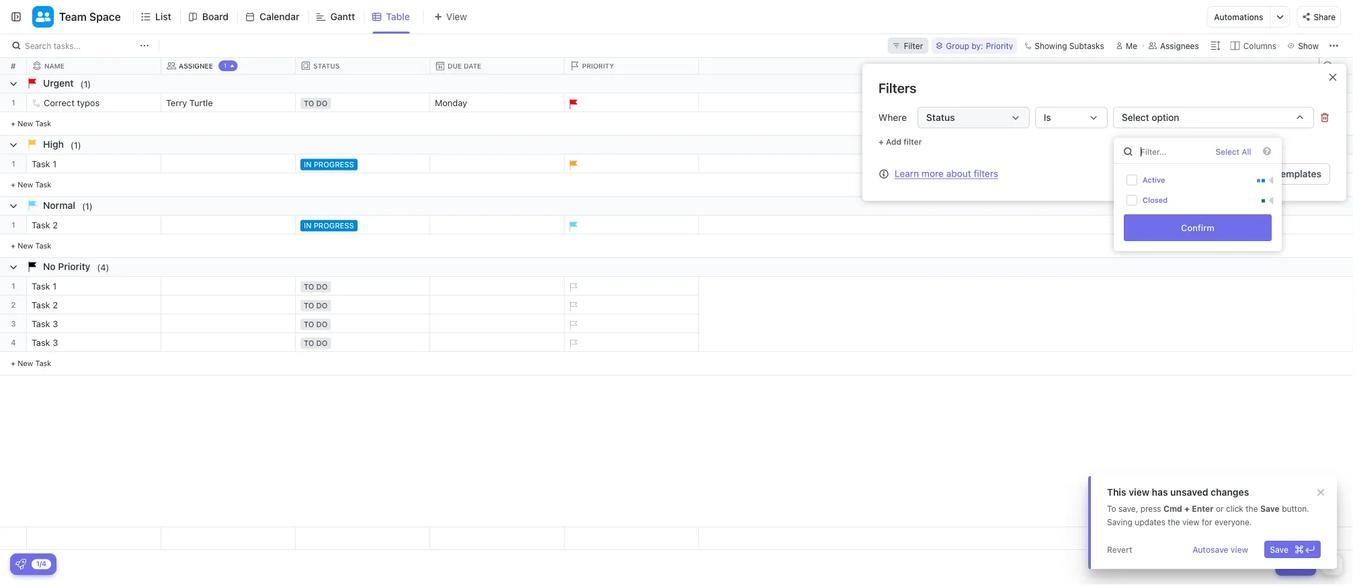 Task type: vqa. For each thing, say whether or not it's contained in the screenshot.
3rd to from the top of the ROW GROUP containing Correct typos
yes



Task type: describe. For each thing, give the bounding box(es) containing it.
assignees
[[1160, 41, 1199, 50]]

press space to select this row. row containing 3
[[0, 315, 27, 333]]

‎task 1
[[32, 281, 57, 291]]

closed
[[1143, 196, 1168, 205]]

in progress cell for task 1
[[296, 155, 430, 173]]

to do for 2nd to do cell from the top
[[304, 283, 328, 291]]

to do for fifth to do cell
[[304, 339, 328, 348]]

1 vertical spatial the
[[1168, 518, 1180, 527]]

onboarding checklist button image
[[15, 559, 26, 570]]

active
[[1143, 176, 1165, 185]]

turtle
[[189, 98, 213, 108]]

search
[[25, 41, 51, 50]]

calendar link
[[260, 0, 305, 34]]

filter
[[904, 41, 923, 50]]

showing subtasks button
[[1020, 38, 1108, 54]]

2 inside 1 1 2 3 1 1 4
[[11, 301, 16, 309]]

1 new task from the top
[[18, 119, 51, 128]]

automations button
[[1208, 7, 1270, 27]]

team space
[[59, 10, 121, 23]]

view for this
[[1129, 487, 1150, 498]]

select all
[[1216, 147, 1252, 157]]

board
[[202, 11, 229, 22]]

autosave
[[1193, 545, 1229, 555]]

gantt link
[[330, 0, 361, 34]]

1 to do cell from the top
[[296, 93, 430, 112]]

1 left task 1
[[12, 159, 15, 168]]

showing
[[1035, 41, 1067, 50]]

terry
[[166, 98, 187, 108]]

subtasks
[[1069, 41, 1104, 50]]

to for fourth to do cell from the top
[[304, 320, 314, 329]]

select option
[[1122, 112, 1179, 123]]

revert button
[[1102, 541, 1138, 559]]

about
[[946, 168, 971, 179]]

share button
[[1297, 6, 1341, 28]]

do for fifth to do cell
[[316, 339, 328, 348]]

option
[[1152, 112, 1179, 123]]

to for 3rd to do cell from the bottom
[[304, 302, 314, 310]]

to for fifth to do cell
[[304, 339, 314, 348]]

revert
[[1107, 545, 1133, 555]]

cmd
[[1164, 504, 1183, 514]]

save button
[[1265, 541, 1321, 559]]

row group containing correct typos
[[27, 75, 699, 376]]

do for 1st to do cell
[[316, 99, 328, 108]]

view for autosave
[[1231, 545, 1249, 555]]

4 new from the top
[[18, 359, 33, 368]]

typos
[[77, 98, 100, 108]]

to for 1st to do cell
[[304, 99, 314, 108]]

me
[[1126, 41, 1138, 50]]

has
[[1152, 487, 1168, 498]]

team space button
[[54, 2, 121, 32]]

2 task 3 from the top
[[32, 338, 58, 348]]

press space to select this row. row containing task 2
[[27, 216, 699, 237]]

where
[[879, 112, 907, 123]]

in progress cell for task 2
[[296, 216, 430, 234]]

learn more about filters
[[895, 168, 998, 179]]

this
[[1107, 487, 1127, 498]]

button.
[[1282, 504, 1309, 514]]

onboarding checklist button element
[[15, 559, 26, 570]]

no
[[43, 261, 56, 272]]

5 to do cell from the top
[[296, 333, 430, 352]]

save,
[[1119, 504, 1138, 514]]

set priority image for 3
[[563, 334, 583, 354]]

press space to select this row. row containing ‎task 2
[[27, 296, 699, 317]]

this view has unsaved changes to save, press cmd + enter or click the save button. saving updates the view for everyone.
[[1107, 487, 1309, 527]]

‎task for ‎task 1
[[32, 281, 50, 291]]

for
[[1202, 518, 1213, 527]]

row group containing 1 1 2 3 1 1 4
[[0, 75, 27, 376]]

set priority image for 3
[[563, 315, 583, 335]]

task 2
[[32, 220, 58, 230]]

task 1
[[32, 159, 57, 169]]

do for fourth to do cell from the top
[[316, 320, 328, 329]]

(1) for urgent
[[80, 79, 91, 89]]

progress for 2
[[314, 222, 354, 230]]

automations
[[1214, 12, 1264, 22]]

set priority element for fourth to do cell from the top
[[563, 315, 583, 335]]

gantt
[[330, 11, 355, 22]]

set priority element for 3rd to do cell from the bottom
[[563, 296, 583, 317]]

3 inside 1 1 2 3 1 1 4
[[11, 319, 16, 328]]

monday cell
[[430, 93, 565, 112]]

high
[[43, 139, 64, 150]]

set priority element for 2nd to do cell from the top
[[563, 278, 583, 298]]

no priority cell
[[0, 258, 1353, 276]]

save inside button
[[1270, 545, 1289, 555]]

to
[[1107, 504, 1116, 514]]

in for task 2
[[304, 222, 312, 230]]

‎task 2
[[32, 300, 58, 310]]

or
[[1216, 504, 1224, 514]]

1 left ‎task 1
[[12, 282, 15, 290]]

grid containing urgent
[[0, 58, 1353, 551]]

do for 3rd to do cell from the bottom
[[316, 302, 328, 310]]

press space to select this row. row containing 4
[[0, 333, 27, 352]]

board link
[[202, 0, 234, 34]]

filter button
[[888, 38, 929, 54]]

learn
[[895, 168, 919, 179]]

normal
[[43, 200, 75, 211]]

more
[[922, 168, 944, 179]]

select for select all
[[1216, 147, 1240, 157]]

showing subtasks
[[1035, 41, 1104, 50]]

high cell
[[0, 136, 1353, 154]]

press space to select this row. row containing task 1
[[27, 155, 699, 175]]

(1) for high
[[70, 140, 81, 150]]

2 for task 2
[[53, 220, 58, 230]]

saving
[[1107, 518, 1133, 527]]

filters
[[974, 168, 998, 179]]

(4)
[[97, 262, 109, 272]]



Task type: locate. For each thing, give the bounding box(es) containing it.
click
[[1226, 504, 1244, 514]]

4 set priority element from the top
[[563, 334, 583, 354]]

1 vertical spatial in progress cell
[[296, 216, 430, 234]]

set priority image for 2
[[563, 296, 583, 317]]

save inside this view has unsaved changes to save, press cmd + enter or click the save button. saving updates the view for everyone.
[[1260, 504, 1280, 514]]

0 vertical spatial the
[[1246, 504, 1258, 514]]

1 set priority image from the top
[[563, 278, 583, 298]]

select left option
[[1122, 112, 1149, 123]]

templates
[[1276, 168, 1322, 180]]

add
[[886, 137, 902, 147]]

1 vertical spatial save
[[1270, 545, 1289, 555]]

0 horizontal spatial select
[[1122, 112, 1149, 123]]

1 horizontal spatial the
[[1246, 504, 1258, 514]]

1 horizontal spatial +
[[1185, 504, 1190, 514]]

4 to do cell from the top
[[296, 315, 430, 333]]

press
[[1141, 504, 1161, 514]]

list link
[[155, 0, 177, 34]]

the
[[1246, 504, 1258, 514], [1168, 518, 1180, 527]]

0 horizontal spatial +
[[879, 137, 884, 147]]

changes
[[1211, 487, 1249, 498]]

select inside dropdown button
[[1122, 112, 1149, 123]]

view left "for" at the right bottom of the page
[[1183, 518, 1200, 527]]

2
[[53, 220, 58, 230], [53, 300, 58, 310], [11, 301, 16, 309]]

0 vertical spatial +
[[879, 137, 884, 147]]

+ add filter
[[879, 137, 922, 147]]

save
[[1260, 504, 1280, 514], [1270, 545, 1289, 555]]

monday
[[435, 98, 467, 108]]

1 vertical spatial +
[[1185, 504, 1190, 514]]

4 new task from the top
[[18, 359, 51, 368]]

2 do from the top
[[316, 283, 328, 291]]

+ right the cmd
[[1185, 504, 1190, 514]]

4 to do from the top
[[304, 320, 328, 329]]

terry turtle
[[166, 98, 213, 108]]

view
[[1129, 487, 1150, 498], [1183, 518, 1200, 527], [1231, 545, 1249, 555]]

(1) inside urgent cell
[[80, 79, 91, 89]]

view down everyone.
[[1231, 545, 1249, 555]]

tasks...
[[54, 41, 81, 50]]

set priority element for fifth to do cell
[[563, 334, 583, 354]]

0 vertical spatial task 3
[[32, 319, 58, 329]]

row inside grid
[[27, 58, 699, 74]]

priority
[[58, 261, 90, 272]]

3 do from the top
[[316, 302, 328, 310]]

1 down high
[[53, 159, 57, 169]]

1 in from the top
[[304, 160, 312, 169]]

set priority element
[[563, 278, 583, 298], [563, 296, 583, 317], [563, 315, 583, 335], [563, 334, 583, 354]]

correct typos
[[44, 98, 100, 108]]

Search tasks... text field
[[25, 36, 136, 55]]

new right 1 1 2 3 1 1 4 at left
[[18, 241, 33, 250]]

4 do from the top
[[316, 320, 328, 329]]

Filter... text field
[[1124, 141, 1208, 157]]

3 to from the top
[[304, 302, 314, 310]]

1 to from the top
[[304, 99, 314, 108]]

3 new from the top
[[18, 241, 33, 250]]

(1) right high
[[70, 140, 81, 150]]

save down button.
[[1270, 545, 1289, 555]]

cell
[[161, 155, 296, 173], [430, 155, 565, 173], [161, 216, 296, 234], [430, 216, 565, 234], [161, 277, 296, 295], [430, 277, 565, 295], [161, 296, 296, 314], [430, 296, 565, 314], [161, 315, 296, 333], [430, 315, 565, 333], [161, 333, 296, 352], [430, 333, 565, 352]]

team
[[59, 10, 87, 23]]

‎task
[[32, 281, 50, 291], [32, 300, 50, 310]]

(1) for normal
[[82, 201, 93, 211]]

1 set priority image from the top
[[563, 296, 583, 317]]

0 vertical spatial in progress
[[304, 160, 354, 169]]

2 vertical spatial (1)
[[82, 201, 93, 211]]

correct
[[44, 98, 75, 108]]

4
[[11, 338, 16, 347]]

1 vertical spatial ‎task
[[32, 300, 50, 310]]

to
[[304, 99, 314, 108], [304, 283, 314, 291], [304, 302, 314, 310], [304, 320, 314, 329], [304, 339, 314, 348]]

select for select option
[[1122, 112, 1149, 123]]

urgent cell
[[0, 75, 1353, 93]]

4 to from the top
[[304, 320, 314, 329]]

search tasks...
[[25, 41, 81, 50]]

press space to select this row. row
[[0, 93, 27, 112], [27, 93, 699, 114], [0, 155, 27, 173], [27, 155, 699, 175], [0, 216, 27, 235], [27, 216, 699, 237], [0, 277, 27, 296], [27, 277, 699, 298], [0, 296, 27, 315], [27, 296, 699, 317], [0, 315, 27, 333], [27, 315, 699, 335], [0, 333, 27, 352], [27, 333, 699, 354], [27, 528, 699, 551]]

new task up high
[[18, 119, 51, 128]]

1 left task 2
[[12, 221, 15, 229]]

select option button
[[1114, 108, 1314, 128]]

row
[[27, 58, 699, 74]]

to do for 1st to do cell
[[304, 99, 328, 108]]

(1) up typos
[[80, 79, 91, 89]]

progress for 1
[[314, 160, 354, 169]]

2 new from the top
[[18, 180, 33, 189]]

2 to do cell from the top
[[296, 277, 430, 295]]

view up the save,
[[1129, 487, 1150, 498]]

5 to do from the top
[[304, 339, 328, 348]]

set priority image
[[563, 278, 583, 298], [563, 315, 583, 335]]

share
[[1314, 12, 1336, 22]]

new up task 1
[[18, 119, 33, 128]]

0 horizontal spatial the
[[1168, 518, 1180, 527]]

1 set priority element from the top
[[563, 278, 583, 298]]

autosave view button
[[1187, 541, 1254, 559]]

do
[[316, 99, 328, 108], [316, 283, 328, 291], [316, 302, 328, 310], [316, 320, 328, 329], [316, 339, 328, 348]]

1 vertical spatial set priority image
[[563, 315, 583, 335]]

to do for fourth to do cell from the top
[[304, 320, 328, 329]]

1 down no
[[53, 281, 57, 291]]

2 set priority element from the top
[[563, 296, 583, 317]]

press space to select this row. row containing ‎task 1
[[27, 277, 699, 298]]

1 horizontal spatial view
[[1183, 518, 1200, 527]]

‎task for ‎task 2
[[32, 300, 50, 310]]

updates
[[1135, 518, 1166, 527]]

terry turtle cell
[[161, 93, 296, 112]]

calendar
[[260, 11, 299, 22]]

1 1 2 3 1 1 4
[[11, 98, 16, 347]]

task 3 right 4 at the bottom left of the page
[[32, 338, 58, 348]]

table
[[386, 11, 410, 22]]

1 vertical spatial select
[[1216, 147, 1240, 157]]

3 new task from the top
[[18, 241, 51, 250]]

2 down ‎task 1
[[53, 300, 58, 310]]

2 to do from the top
[[304, 283, 328, 291]]

new task down task 1
[[18, 180, 51, 189]]

set priority image inside press space to select this row. row
[[563, 278, 583, 298]]

(1) right normal
[[82, 201, 93, 211]]

0 vertical spatial set priority image
[[563, 296, 583, 317]]

1 vertical spatial progress
[[314, 222, 354, 230]]

all
[[1242, 147, 1252, 157]]

no priority
[[43, 261, 90, 272]]

in
[[304, 160, 312, 169], [304, 222, 312, 230]]

0 vertical spatial select
[[1122, 112, 1149, 123]]

list
[[155, 11, 171, 22]]

everyone.
[[1215, 518, 1252, 527]]

autosave view
[[1193, 545, 1249, 555]]

new task
[[18, 119, 51, 128], [18, 180, 51, 189], [18, 241, 51, 250], [18, 359, 51, 368]]

1 vertical spatial task 3
[[32, 338, 58, 348]]

1 vertical spatial in
[[304, 222, 312, 230]]

1 in progress cell from the top
[[296, 155, 430, 173]]

2 new task from the top
[[18, 180, 51, 189]]

0 vertical spatial progress
[[314, 160, 354, 169]]

2 ‎task from the top
[[32, 300, 50, 310]]

learn more about filters link
[[895, 168, 998, 179]]

3 to do from the top
[[304, 302, 328, 310]]

5 do from the top
[[316, 339, 328, 348]]

2 vertical spatial view
[[1231, 545, 1249, 555]]

0 vertical spatial save
[[1260, 504, 1280, 514]]

row group containing urgent
[[0, 75, 1353, 376]]

1 do from the top
[[316, 99, 328, 108]]

0 vertical spatial view
[[1129, 487, 1150, 498]]

1 in progress from the top
[[304, 160, 354, 169]]

2 set priority image from the top
[[563, 315, 583, 335]]

to do
[[304, 99, 328, 108], [304, 283, 328, 291], [304, 302, 328, 310], [304, 320, 328, 329], [304, 339, 328, 348]]

the down the cmd
[[1168, 518, 1180, 527]]

1 new from the top
[[18, 119, 33, 128]]

2 to from the top
[[304, 283, 314, 291]]

1 vertical spatial set priority image
[[563, 334, 583, 354]]

2 horizontal spatial view
[[1231, 545, 1249, 555]]

in progress
[[304, 160, 354, 169], [304, 222, 354, 230]]

1 to do from the top
[[304, 99, 328, 108]]

0 vertical spatial in progress cell
[[296, 155, 430, 173]]

to do for 3rd to do cell from the bottom
[[304, 302, 328, 310]]

select left all
[[1216, 147, 1240, 157]]

view inside button
[[1231, 545, 1249, 555]]

assignees button
[[1143, 38, 1205, 54]]

1/4
[[36, 560, 46, 568]]

normal cell
[[0, 197, 1353, 215]]

2 in from the top
[[304, 222, 312, 230]]

1 progress from the top
[[314, 160, 354, 169]]

new down task 1
[[18, 180, 33, 189]]

1 vertical spatial view
[[1183, 518, 1200, 527]]

me button
[[1111, 38, 1143, 54]]

(1) inside normal cell
[[82, 201, 93, 211]]

0 vertical spatial ‎task
[[32, 281, 50, 291]]

table link
[[386, 0, 415, 34]]

2 set priority image from the top
[[563, 334, 583, 354]]

(1) inside high cell
[[70, 140, 81, 150]]

urgent
[[43, 78, 74, 89]]

press space to select this row. row containing 2
[[0, 296, 27, 315]]

1 vertical spatial in progress
[[304, 222, 354, 230]]

2 down normal
[[53, 220, 58, 230]]

to for 2nd to do cell from the top
[[304, 283, 314, 291]]

2 in progress cell from the top
[[296, 216, 430, 234]]

5 to from the top
[[304, 339, 314, 348]]

confirm
[[1181, 223, 1215, 233]]

in progress for task 1
[[304, 160, 354, 169]]

0 vertical spatial (1)
[[80, 79, 91, 89]]

in progress for task 2
[[304, 222, 354, 230]]

0 vertical spatial in
[[304, 160, 312, 169]]

to do cell
[[296, 93, 430, 112], [296, 277, 430, 295], [296, 296, 430, 314], [296, 315, 430, 333], [296, 333, 430, 352]]

set priority image for 1
[[563, 278, 583, 298]]

save left button.
[[1260, 504, 1280, 514]]

filter
[[904, 137, 922, 147]]

‎task down ‎task 1
[[32, 300, 50, 310]]

3 set priority element from the top
[[563, 315, 583, 335]]

3 to do cell from the top
[[296, 296, 430, 314]]

press space to select this row. row containing correct typos
[[27, 93, 699, 114]]

the right click
[[1246, 504, 1258, 514]]

0 horizontal spatial view
[[1129, 487, 1150, 498]]

select
[[1122, 112, 1149, 123], [1216, 147, 1240, 157]]

2 for ‎task 2
[[53, 300, 58, 310]]

set priority image
[[563, 296, 583, 317], [563, 334, 583, 354]]

1 task 3 from the top
[[32, 319, 58, 329]]

grid
[[0, 58, 1353, 551]]

unsaved
[[1171, 487, 1209, 498]]

space
[[89, 10, 121, 23]]

1 down #
[[12, 98, 15, 107]]

1 ‎task from the top
[[32, 281, 50, 291]]

+
[[879, 137, 884, 147], [1185, 504, 1190, 514]]

in progress cell
[[296, 155, 430, 173], [296, 216, 430, 234]]

do for 2nd to do cell from the top
[[316, 283, 328, 291]]

+ inside this view has unsaved changes to save, press cmd + enter or click the save button. saving updates the view for everyone.
[[1185, 504, 1190, 514]]

new task down task 2
[[18, 241, 51, 250]]

1
[[12, 98, 15, 107], [53, 159, 57, 169], [12, 159, 15, 168], [12, 221, 15, 229], [53, 281, 57, 291], [12, 282, 15, 290]]

+ left add
[[879, 137, 884, 147]]

2 in progress from the top
[[304, 222, 354, 230]]

new task down ‎task 2
[[18, 359, 51, 368]]

new down ‎task 2
[[18, 359, 33, 368]]

task 3 down ‎task 2
[[32, 319, 58, 329]]

select all link
[[1216, 147, 1252, 157]]

progress
[[314, 160, 354, 169], [314, 222, 354, 230]]

row group
[[0, 75, 27, 376], [0, 75, 1353, 376], [27, 75, 699, 376], [1319, 75, 1353, 376], [1319, 528, 1353, 550]]

2 progress from the top
[[314, 222, 354, 230]]

2 left ‎task 2
[[11, 301, 16, 309]]

1 vertical spatial (1)
[[70, 140, 81, 150]]

in for task 1
[[304, 160, 312, 169]]

task 3
[[32, 319, 58, 329], [32, 338, 58, 348]]

0 vertical spatial set priority image
[[563, 278, 583, 298]]

(1)
[[80, 79, 91, 89], [70, 140, 81, 150], [82, 201, 93, 211]]

1 horizontal spatial select
[[1216, 147, 1240, 157]]

‎task up ‎task 2
[[32, 281, 50, 291]]

#
[[11, 61, 16, 71]]

enter
[[1192, 504, 1214, 514]]



